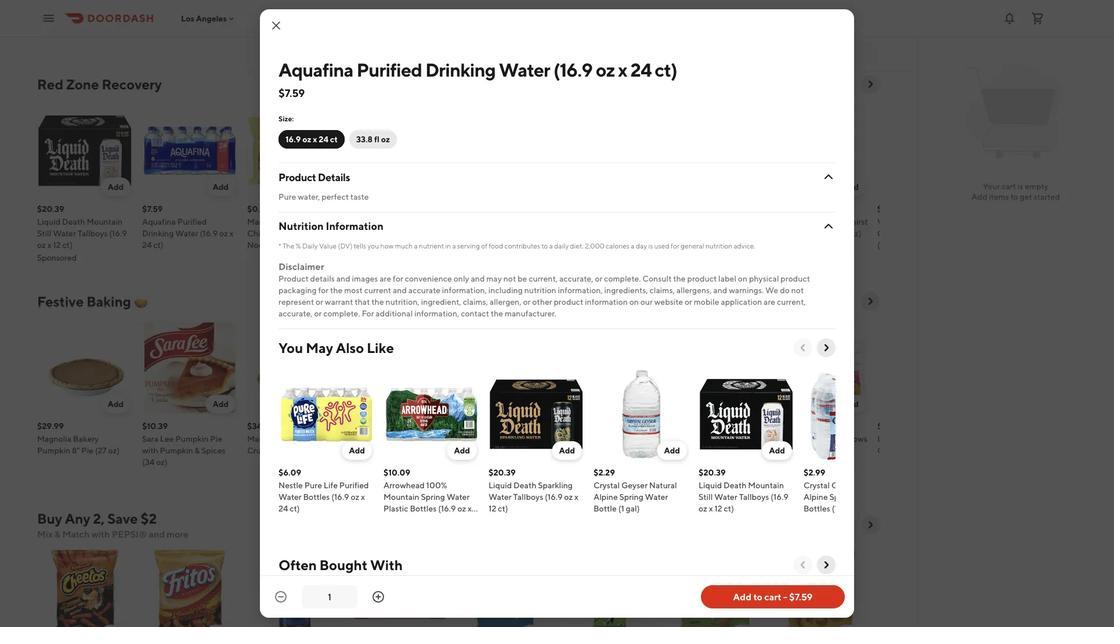 Task type: locate. For each thing, give the bounding box(es) containing it.
0 vertical spatial still
[[37, 229, 51, 238]]

$2.99 inside $2.99 crystal geyser natural alpine spring water bottles (16.9 oz x 6 ct)
[[804, 468, 826, 477]]

$20.39 up sponsored
[[37, 204, 64, 214]]

$7.59 inside $7.59 aquafina purified drinking water (16.9 oz x 24 ct)
[[142, 204, 163, 214]]

& inside "buy any 2, save $2 mix & match with pepsi® and more"
[[55, 529, 61, 540]]

arrowhead 100% mountain spring water plastic bottles (16.9 oz x 24 ct) image
[[384, 366, 480, 462]]

add for $7.59 aquafina purified drinking water (16.9 oz x 24 ct)
[[213, 182, 229, 192]]

4 down beverage
[[833, 35, 838, 44]]

spring inside $2.99 crystal geyser natural alpine spring water bottles (16.9 oz x 6 ct)
[[830, 492, 854, 502]]

pie inside '$1.39 table talk pumpkin pie (4 oz)'
[[531, 434, 543, 444]]

liquid inside $20.39 liquid death mountain still water tallboys (16.9 oz x 12 ct) sponsored
[[37, 217, 61, 226]]

0 vertical spatial drinking
[[426, 59, 496, 80]]

0 horizontal spatial is
[[649, 242, 653, 250]]

with right butter at the right of the page
[[955, 434, 971, 444]]

c left super
[[600, 217, 606, 226]]

1 horizontal spatial still
[[699, 492, 713, 502]]

4 0 in cart. click to edit quantity image from the left
[[528, 625, 544, 627]]

add for $6.49 reddi wip original dairy whipped topping (13 oz)
[[633, 399, 649, 409]]

add up $7.59 aquafina purified drinking water (16.9 oz x 24 ct) at left top
[[213, 182, 229, 192]]

add up '$29.99 magnolia bakery pumpkin 8" pie (27 oz)'
[[108, 399, 124, 409]]

1 vertical spatial bottle
[[594, 504, 617, 513]]

daily
[[555, 242, 569, 250]]

2 horizontal spatial magnolia
[[352, 434, 387, 444]]

0 horizontal spatial with
[[91, 529, 110, 540]]

8" right crumb
[[275, 446, 283, 455]]

a left daily
[[550, 242, 553, 250]]

ct) inside $20.39 liquid death sparkling water tallboys (16.9 oz x 12 ct)
[[498, 504, 508, 513]]

add up ground
[[738, 399, 754, 409]]

death inside $20.39 liquid death mountain still water tallboys (16.9 oz x 12 ct) sponsored
[[62, 217, 85, 226]]

(20
[[377, 240, 390, 250]]

do
[[781, 285, 790, 295]]

oz inside fever-tree sparkling pink grapefruit soda bottles (6.8 oz x 4 ct)
[[263, 23, 272, 33]]

for right the used
[[671, 242, 680, 250]]

natural inside $2.99 crystal geyser natural alpine spring water bottles (16.9 oz x 6 ct)
[[860, 481, 888, 490]]

bakery up "(24.9"
[[389, 434, 414, 444]]

mountain dew soda bottle (2 l) image
[[563, 550, 659, 627]]

pie left (27
[[81, 446, 94, 455]]

2 horizontal spatial to
[[1011, 192, 1019, 202]]

vitamin up the mixes
[[592, 229, 621, 238]]

add up dairy
[[633, 399, 649, 409]]

manufacturer.
[[505, 309, 557, 318]]

$20.39 inside $20.39 liquid death mountain still water tallboys (16.9 oz x 12 ct) sponsored
[[37, 204, 64, 214]]

1 horizontal spatial bottle
[[812, 229, 835, 238]]

aquafina purified drinking water (16.9 oz x 24 ct) image
[[142, 103, 238, 199]]

$20.39
[[37, 204, 64, 214], [489, 468, 516, 477], [699, 468, 726, 477]]

pumpkin down $29.99 on the bottom
[[37, 446, 70, 455]]

natural inside $2.29 crystal geyser natural alpine spring water bottle (1 gal)
[[650, 481, 678, 490]]

1 horizontal spatial c
[[623, 229, 629, 238]]

aquafina purified drinking water (16.9 oz x 24 ct) dialog
[[260, 0, 900, 627]]

images
[[352, 274, 378, 283]]

bottles down 100% at the bottom
[[410, 504, 437, 513]]

1 horizontal spatial &
[[195, 446, 200, 455]]

alpine inside $2.29 crystal geyser natural alpine spring water bottle (1 gal)
[[594, 492, 618, 502]]

16.9 oz x 24 ct
[[286, 134, 338, 144]]

crystal for $2.29
[[594, 481, 620, 490]]

1 vertical spatial to
[[542, 242, 548, 250]]

mobile
[[694, 297, 720, 307]]

0 horizontal spatial 4
[[279, 23, 284, 33]]

$34.99 up crumb
[[247, 421, 274, 431]]

sugar inside $2.49 vitamin water zero sugar xxx nutrient enhanced water (20 oz)
[[426, 217, 448, 226]]

1 vertical spatial next button of carousel image
[[821, 559, 833, 571]]

cocktail
[[71, 0, 102, 9], [179, 11, 210, 21]]

$34.99
[[247, 421, 274, 431], [352, 421, 379, 431]]

bottles inside $6.09 nestle pure life purified water bottles (16.9 oz x 24 ct)
[[303, 492, 330, 502]]

match
[[62, 529, 90, 540]]

0 horizontal spatial 0 in cart. click to edit quantity image
[[423, 625, 439, 627]]

2 geyser from the left
[[832, 481, 858, 490]]

spring
[[421, 492, 445, 502], [620, 492, 644, 502], [830, 492, 854, 502]]

1 crystal from the left
[[594, 481, 620, 490]]

2 crystal from the left
[[804, 481, 830, 490]]

2,
[[93, 510, 105, 527]]

fever-
[[247, 0, 272, 9]]

0 vertical spatial bottle
[[812, 229, 835, 238]]

advice.
[[734, 242, 756, 250]]

with
[[370, 557, 403, 573]]

$20.39 down (2.37
[[699, 468, 726, 477]]

liquid down '$1.39 table talk pumpkin pie (4 oz)' at the bottom left of the page
[[489, 481, 512, 490]]

buy any 2, save $2 mix & match with pepsi® and more
[[37, 510, 189, 540]]

1 geyser from the left
[[622, 481, 648, 490]]

0 vertical spatial liquid death mountain still water tallboys (16.9 oz x 12 ct) image
[[37, 103, 133, 199]]

$29.99
[[37, 421, 64, 431]]

tallboys inside $20.39 liquid death mountain still water tallboys (16.9 oz x 12 ct)
[[740, 492, 770, 502]]

sparkling up soda
[[289, 0, 324, 9]]

on
[[739, 274, 748, 283], [630, 297, 639, 307]]

2 horizontal spatial 8"
[[352, 446, 360, 455]]

3 8" from the left
[[352, 446, 360, 455]]

crystal down $3.19 jet-puffed marshmallows (12 oz)
[[804, 481, 830, 490]]

0 in cart. click to edit quantity image for cheetos flamin' hot puffs (8 oz) "image"
[[843, 625, 859, 627]]

previous button of carousel image
[[798, 559, 810, 571]]

$2.99 crystal geyser natural alpine spring water bottles (16.9 oz x 6 ct)
[[804, 468, 888, 513]]

with
[[955, 434, 971, 444], [142, 446, 158, 455], [91, 529, 110, 540]]

0 horizontal spatial aquafina
[[142, 217, 176, 226]]

0 vertical spatial product
[[279, 171, 316, 183]]

still up sponsored
[[37, 229, 51, 238]]

oz) down butter at the right of the page
[[931, 446, 943, 455]]

1 vertical spatial &
[[55, 529, 61, 540]]

33.8 fl oz button
[[350, 130, 397, 149]]

1 0 in cart. click to edit quantity image from the left
[[108, 625, 124, 627]]

4 inside saint ivy non-alcoholic sugar free moscow mule sparkling beverage bottles (9.3 oz x 4 ct)
[[833, 35, 838, 44]]

with inside $5.09 land o'lakes butter with canola oil (15 oz)
[[955, 434, 971, 444]]

1 horizontal spatial geyser
[[832, 481, 858, 490]]

0 in cart. click to edit quantity image
[[423, 625, 439, 627], [738, 625, 754, 627]]

mule inside saint ivy non-alcoholic sugar free moscow mule sparkling beverage bottles (9.3 oz x 4 ct)
[[847, 11, 866, 21]]

0 vertical spatial complete.
[[605, 274, 641, 283]]

fritos flamin' hot corn chips (9.25 oz) image
[[142, 550, 238, 627]]

1 vertical spatial cocktail
[[179, 11, 210, 21]]

a right in
[[453, 242, 456, 250]]

often bought with
[[279, 557, 403, 573]]

oz) inside '$29.99 magnolia bakery pumpkin 8" pie (27 oz)'
[[108, 446, 120, 455]]

is inside "aquafina purified drinking water (16.9 oz x 24 ct)" dialog
[[649, 242, 653, 250]]

information, down ingredient,
[[415, 309, 460, 318]]

product
[[688, 274, 717, 283], [781, 274, 811, 283], [554, 297, 584, 307]]

0 vertical spatial vitamin
[[352, 217, 381, 226]]

claims, down consult
[[650, 285, 675, 295]]

1 horizontal spatial cart
[[1002, 181, 1017, 191]]

water inside $20.39 liquid death mountain still water tallboys (16.9 oz x 12 ct)
[[715, 492, 738, 502]]

add down the mccormick
[[665, 446, 681, 455]]

0 in cart. click to edit quantity image for "cheetos xxtra flamin hot crunchy cheese flavored snacks (8.5 oz)" image
[[108, 625, 124, 627]]

0 in cart. click to edit quantity image for mountain dew soda bottle (2 l) image
[[633, 625, 649, 627]]

1 horizontal spatial are
[[764, 297, 776, 307]]

1 vertical spatial c
[[623, 229, 629, 238]]

2 horizontal spatial $20.39
[[699, 468, 726, 477]]

lee
[[160, 434, 174, 444]]

like
[[367, 339, 394, 356]]

4 inside fever-tree sparkling pink grapefruit soda bottles (6.8 oz x 4 ct)
[[279, 23, 284, 33]]

1 vertical spatial nutrition
[[525, 285, 557, 295]]

sparkling inside mocktail club capri sour sparkling cocktail (12 oz)
[[142, 11, 177, 21]]

nutrient
[[371, 229, 402, 238]]

product up water,
[[279, 171, 316, 183]]

$2.49 vitamin water zero sugar xxx nutrient enhanced water (20 oz)
[[352, 204, 448, 250]]

1 vertical spatial with
[[142, 446, 158, 455]]

add left the "-"
[[734, 591, 752, 602]]

0 horizontal spatial spring
[[421, 492, 445, 502]]

0 horizontal spatial crystal
[[594, 481, 620, 490]]

get
[[1021, 192, 1033, 202]]

nutrition up other
[[525, 285, 557, 295]]

next button of carousel image
[[865, 296, 877, 307], [821, 342, 833, 354], [865, 519, 877, 531]]

2 vertical spatial purified
[[340, 481, 369, 490]]

flavor
[[280, 229, 303, 238]]

liquid up sponsored
[[37, 217, 61, 226]]

jet-
[[773, 434, 788, 444]]

close image
[[269, 19, 283, 33]]

for down details
[[318, 285, 329, 295]]

add for $20.39 liquid death mountain still water tallboys (16.9 oz x 12 ct)
[[770, 446, 786, 455]]

festive
[[37, 293, 84, 310]]

current, down do
[[778, 297, 807, 307]]

tree
[[272, 0, 288, 9]]

recovery
[[102, 76, 162, 92]]

crumb
[[247, 446, 273, 455]]

8" for $34.99
[[352, 446, 360, 455]]

1 horizontal spatial drinking
[[426, 59, 496, 80]]

$2.99
[[773, 204, 795, 214], [804, 468, 826, 477]]

pie up spices
[[210, 434, 222, 444]]

crystal
[[594, 481, 620, 490], [804, 481, 830, 490]]

magnolia for magnolia bakery apple crumb 8" pie (35.4 oz)
[[247, 434, 282, 444]]

bakery inside '$29.99 magnolia bakery pumpkin 8" pie (27 oz)'
[[73, 434, 99, 444]]

product inside the "disclaimer product details and images are for convenience only and may not be current, accurate, or complete. consult the product label on physical product packaging for the most current and accurate information, including nutrition information, ingredients, claims, allergens, and warnings. we do not represent or warrant that the nutrition, ingredient, claims, allergen, or other product information on our website or mobile application are current, accurate, or complete. for additional information, contact the manufacturer."
[[279, 274, 309, 283]]

product inside dropdown button
[[279, 171, 316, 183]]

1 alpine from the left
[[594, 492, 618, 502]]

4 down "grapefruit" at the top left of page
[[279, 23, 284, 33]]

or left warrant
[[316, 297, 323, 307]]

2 horizontal spatial bakery
[[389, 434, 414, 444]]

1 horizontal spatial crystal
[[804, 481, 830, 490]]

1 vertical spatial aquafina
[[142, 217, 176, 226]]

add up pecan
[[423, 399, 439, 409]]

add up marshmallows
[[843, 399, 859, 409]]

add for $10.09 arrowhead 100% mountain spring water plastic bottles (16.9 oz x 24 ct)
[[454, 446, 470, 455]]

1 horizontal spatial sugar
[[773, 11, 794, 21]]

2 natural from the left
[[860, 481, 888, 490]]

are down we
[[764, 297, 776, 307]]

pie left "(24.9"
[[362, 446, 374, 455]]

add up thirst
[[843, 182, 859, 192]]

crystal for $2.99
[[804, 481, 830, 490]]

2 mule from the left
[[847, 11, 866, 21]]

bakery for pie
[[283, 434, 309, 444]]

0 vertical spatial cocktail
[[71, 0, 102, 9]]

liquid death mountain still water tallboys (16.9 oz x 12 ct) image
[[37, 103, 133, 199], [699, 366, 795, 462]]

coconut
[[878, 229, 910, 238]]

are up current
[[380, 274, 392, 283]]

add inside your cart is empty add items to get started
[[972, 192, 988, 202]]

3 bakery from the left
[[389, 434, 414, 444]]

magnolia inside $34.99 magnolia bakery apple crumb 8" pie (35.4 oz)
[[247, 434, 282, 444]]

1 vertical spatial cart
[[765, 591, 782, 602]]

liquid for $20.39 liquid death mountain still water tallboys (16.9 oz x 12 ct) sponsored
[[37, 217, 61, 226]]

pumpkin inside '$29.99 magnolia bakery pumpkin 8" pie (27 oz)'
[[37, 446, 70, 455]]

add for $3.19 jet-puffed marshmallows (12 oz)
[[843, 399, 859, 409]]

other
[[533, 297, 553, 307]]

1 vertical spatial drinking
[[142, 229, 174, 238]]

geyser for oz
[[832, 481, 858, 490]]

add
[[108, 182, 124, 192], [213, 182, 229, 192], [318, 182, 334, 192], [843, 182, 859, 192], [972, 192, 988, 202], [108, 399, 124, 409], [213, 399, 229, 409], [318, 399, 334, 409], [423, 399, 439, 409], [528, 399, 544, 409], [633, 399, 649, 409], [738, 399, 754, 409], [843, 399, 859, 409], [349, 446, 365, 455], [454, 446, 470, 455], [559, 446, 575, 455], [665, 446, 681, 455], [770, 446, 786, 455], [734, 591, 752, 602]]

is right the day on the right of the page
[[649, 242, 653, 250]]

0 horizontal spatial liquid
[[37, 217, 61, 226]]

oz inside 33.8 fl oz button
[[381, 134, 390, 144]]

0 horizontal spatial to
[[542, 242, 548, 250]]

oz) down apple
[[319, 446, 330, 455]]

marshmallows
[[815, 434, 868, 444]]

oz) right (27
[[108, 446, 120, 455]]

1 vertical spatial still
[[699, 492, 713, 502]]

1 a from the left
[[414, 242, 418, 250]]

1 magnolia from the left
[[37, 434, 72, 444]]

12 inside $20.39 liquid death mountain still water tallboys (16.9 oz x 12 ct)
[[715, 504, 723, 513]]

packets
[[104, 0, 133, 9]]

add for $29.99 magnolia bakery pumpkin 8" pie (27 oz)
[[108, 399, 124, 409]]

0 vertical spatial with
[[955, 434, 971, 444]]

1 horizontal spatial 4
[[833, 35, 838, 44]]

1 spring from the left
[[421, 492, 445, 502]]

1 horizontal spatial liquid
[[489, 481, 512, 490]]

bakery up (27
[[73, 434, 99, 444]]

1 product from the top
[[279, 171, 316, 183]]

mountain inside $20.39 liquid death mountain still water tallboys (16.9 oz x 12 ct) sponsored
[[87, 217, 123, 226]]

oz) down puffed
[[785, 446, 796, 455]]

death for $20.39 liquid death mountain still water tallboys (16.9 oz x 12 ct) sponsored
[[62, 217, 85, 226]]

2 magnolia from the left
[[247, 434, 282, 444]]

3 spring from the left
[[830, 492, 854, 502]]

6 0 in cart. click to edit quantity image from the left
[[843, 625, 859, 627]]

bottles inside saint ivy non-alcoholic sugar free moscow mule sparkling beverage bottles (9.3 oz x 4 ct)
[[773, 35, 800, 44]]

magnolia up "(24.9"
[[352, 434, 387, 444]]

liquid inside $20.39 liquid death mountain still water tallboys (16.9 oz x 12 ct)
[[699, 481, 723, 490]]

(16.9 inside $20.39 liquid death mountain still water tallboys (16.9 oz x 12 ct)
[[771, 492, 789, 502]]

0 horizontal spatial $7.59
[[142, 204, 163, 214]]

cocktail inside craftmix cocktail packets mule strawberry
[[71, 0, 102, 9]]

1 horizontal spatial for
[[393, 274, 404, 283]]

24 inside $7.59 aquafina purified drinking water (16.9 oz x 24 ct)
[[142, 240, 152, 250]]

2 horizontal spatial death
[[724, 481, 747, 490]]

8" inside '$29.99 magnolia bakery pumpkin 8" pie (27 oz)'
[[72, 446, 80, 455]]

1 horizontal spatial death
[[514, 481, 537, 490]]

$7.59
[[279, 87, 305, 99], [142, 204, 163, 214], [790, 591, 813, 602]]

oz) inside $3.19 jet-puffed marshmallows (12 oz)
[[785, 446, 796, 455]]

& right mix
[[55, 529, 61, 540]]

oz inside $7.59 aquafina purified drinking water (16.9 oz x 24 ct)
[[219, 229, 228, 238]]

0 vertical spatial cart
[[1002, 181, 1017, 191]]

sugar inside saint ivy non-alcoholic sugar free moscow mule sparkling beverage bottles (9.3 oz x 4 ct)
[[773, 11, 794, 21]]

taste
[[351, 192, 369, 202]]

(12 inside $3.19 jet-puffed marshmallows (12 oz)
[[773, 446, 783, 455]]

cocktail down club
[[179, 11, 210, 21]]

mountain for $20.39 liquid death mountain still water tallboys (16.9 oz x 12 ct) sponsored
[[87, 217, 123, 226]]

alpine inside $2.99 crystal geyser natural alpine spring water bottles (16.9 oz x 6 ct)
[[804, 492, 829, 502]]

bottle
[[812, 229, 835, 238], [594, 504, 617, 513]]

1 horizontal spatial 12
[[489, 504, 497, 513]]

bottles inside fever-tree sparkling pink grapefruit soda bottles (6.8 oz x 4 ct)
[[308, 11, 335, 21]]

oz) down dairy
[[643, 446, 654, 455]]

empty retail cart image
[[962, 58, 1071, 167]]

cheetos flamin' hot puffs (8 oz) image
[[773, 550, 869, 627]]

see
[[791, 296, 806, 306]]

5 0 in cart. click to edit quantity image from the left
[[633, 625, 649, 627]]

daily
[[303, 242, 318, 250]]

magnolia up crumb
[[247, 434, 282, 444]]

non-
[[806, 0, 825, 9]]

talk
[[479, 434, 494, 444]]

(33.8
[[878, 240, 897, 250]]

1 horizontal spatial accurate,
[[560, 274, 594, 283]]

add for $10.39 sara lee pumpkin pie with pumpkin & spices (34 oz)
[[213, 399, 229, 409]]

sugar
[[773, 11, 794, 21], [426, 217, 448, 226]]

we
[[766, 285, 779, 295]]

physical
[[750, 274, 780, 283]]

bakery inside $34.99 magnolia bakery pecan 8" pie (24.9 oz)
[[389, 434, 414, 444]]

complete. down warrant
[[324, 309, 360, 318]]

with down 2,
[[91, 529, 110, 540]]

sugar for $2.49 vitamin water zero sugar xxx nutrient enhanced water (20 oz)
[[426, 217, 448, 226]]

topping
[[599, 446, 629, 455]]

1 horizontal spatial 8"
[[275, 446, 283, 455]]

x inside $20.39 liquid death sparkling water tallboys (16.9 oz x 12 ct)
[[575, 492, 579, 502]]

1 horizontal spatial claims,
[[650, 285, 675, 295]]

magnolia bakery pumpkin 8" pie (27 oz) image
[[37, 320, 133, 416]]

ct) inside fever-tree sparkling pink grapefruit soda bottles (6.8 oz x 4 ct)
[[286, 23, 296, 33]]

0 horizontal spatial not
[[504, 274, 516, 283]]

3 0 in cart. click to edit quantity image from the left
[[318, 625, 334, 627]]

water inside $2.99 crystal geyser natural alpine spring water bottles (16.9 oz x 6 ct)
[[856, 492, 879, 502]]

death down '$1.39 table talk pumpkin pie (4 oz)' at the bottom left of the page
[[514, 481, 537, 490]]

for up nutrition,
[[393, 274, 404, 283]]

2 8" from the left
[[275, 446, 283, 455]]

1 horizontal spatial with
[[142, 446, 158, 455]]

1 vertical spatial complete.
[[324, 309, 360, 318]]

oz) inside the $6.79 vita coco original coconut water carton (33.8 oz)
[[898, 240, 910, 250]]

oz) right (20 on the top of the page
[[392, 240, 403, 250]]

pure left water,
[[279, 192, 296, 202]]

oz) right '(34'
[[156, 457, 168, 467]]

1 horizontal spatial (12
[[773, 446, 783, 455]]

with down sara
[[142, 446, 158, 455]]

or down allergens,
[[685, 297, 693, 307]]

0 horizontal spatial cocktail
[[71, 0, 102, 9]]

and up nutrition,
[[393, 285, 407, 295]]

$20.39 inside $20.39 liquid death mountain still water tallboys (16.9 oz x 12 ct)
[[699, 468, 726, 477]]

oz) inside $0.89 maruchan creamy chicken flavor ramen noodle soup bag (3 oz)
[[323, 240, 334, 250]]

0 vertical spatial (12
[[211, 11, 222, 21]]

pumpkin right talk
[[496, 434, 529, 444]]

table talk pumpkin pie (4 oz) image
[[458, 320, 553, 416]]

(4
[[544, 434, 552, 444]]

2 spring from the left
[[620, 492, 644, 502]]

geyser inside $2.29 crystal geyser natural alpine spring water bottle (1 gal)
[[622, 481, 648, 490]]

2 0 in cart. click to edit quantity image from the left
[[738, 625, 754, 627]]

0 horizontal spatial claims,
[[463, 297, 488, 307]]

bottles left 6 on the right of page
[[804, 504, 831, 513]]

capri
[[196, 0, 216, 9]]

(12 down the sour
[[211, 11, 222, 21]]

1 natural from the left
[[650, 481, 678, 490]]

0 horizontal spatial current,
[[529, 274, 558, 283]]

next button of carousel image
[[865, 78, 877, 90], [821, 559, 833, 571]]

the down allergen,
[[491, 309, 504, 318]]

oz) inside $2.49 vitamin water zero sugar xxx nutrient enhanced water (20 oz)
[[392, 240, 403, 250]]

notification bell image
[[1003, 11, 1017, 25]]

oz) inside $2.99 gatorade cool blue thirst quencher bottle (28 oz)
[[851, 229, 862, 238]]

1 vertical spatial is
[[649, 242, 653, 250]]

0 vertical spatial c
[[600, 217, 606, 226]]

2 horizontal spatial tallboys
[[740, 492, 770, 502]]

0 horizontal spatial tallboys
[[78, 229, 108, 238]]

to left daily
[[542, 242, 548, 250]]

1 8" from the left
[[72, 446, 80, 455]]

creamy
[[286, 217, 315, 226]]

geyser for gal)
[[622, 481, 648, 490]]

tallboys inside $20.39 liquid death sparkling water tallboys (16.9 oz x 12 ct)
[[514, 492, 544, 502]]

see all link
[[784, 292, 825, 311]]

*
[[279, 242, 281, 250]]

1 horizontal spatial original
[[916, 217, 946, 226]]

add for $2.99 gatorade cool blue thirst quencher bottle (28 oz)
[[843, 182, 859, 192]]

$2.99 for $2.99 crystal geyser natural alpine spring water bottles (16.9 oz x 6 ct)
[[804, 468, 826, 477]]

still down (2.37
[[699, 492, 713, 502]]

0 vertical spatial nutrition
[[706, 242, 733, 250]]

0 vertical spatial accurate,
[[560, 274, 594, 283]]

table
[[458, 434, 478, 444]]

x inside $7.09 emergen-c super orange vitamin c 1000 mg drink mixes (0.32 oz x 10 ct)
[[653, 240, 657, 250]]

saint ivy non-alcoholic sugar free moscow mule sparkling beverage bottles (9.3 oz x 4 ct)
[[773, 0, 866, 44]]

still
[[37, 229, 51, 238], [699, 492, 713, 502]]

bottles left (9.3 in the right of the page
[[773, 35, 800, 44]]

33.8
[[356, 134, 373, 144]]

add for $2.29 crystal geyser natural alpine spring water bottle (1 gal)
[[665, 446, 681, 455]]

1 horizontal spatial cocktail
[[179, 11, 210, 21]]

natural up 6 on the right of page
[[860, 481, 888, 490]]

2 product from the top
[[279, 274, 309, 283]]

$6.79
[[878, 204, 899, 214]]

0 vertical spatial mountain
[[87, 217, 123, 226]]

0 in cart. click to edit quantity image
[[108, 625, 124, 627], [213, 625, 229, 627], [318, 625, 334, 627], [528, 625, 544, 627], [633, 625, 649, 627], [843, 625, 859, 627]]

oz)
[[223, 11, 235, 21], [851, 229, 862, 238], [323, 240, 334, 250], [392, 240, 403, 250], [898, 240, 910, 250], [108, 446, 120, 455], [319, 446, 330, 455], [396, 446, 408, 455], [458, 446, 469, 455], [643, 446, 654, 455], [727, 446, 739, 455], [785, 446, 796, 455], [931, 446, 943, 455], [156, 457, 168, 467]]

nutrition left advice.
[[706, 242, 733, 250]]

2 $34.99 from the left
[[352, 421, 379, 431]]

bakery for (27
[[73, 434, 99, 444]]

0 vertical spatial sugar
[[773, 11, 794, 21]]

death up sponsored
[[62, 217, 85, 226]]

oz) down table
[[458, 446, 469, 455]]

$2.99 inside $2.99 gatorade cool blue thirst quencher bottle (28 oz)
[[773, 204, 795, 214]]

0 horizontal spatial original
[[604, 434, 634, 444]]

with inside $10.39 sara lee pumpkin pie with pumpkin & spices (34 oz)
[[142, 446, 158, 455]]

0 horizontal spatial 12
[[53, 240, 61, 250]]

2 bakery from the left
[[283, 434, 309, 444]]

$0.89
[[247, 204, 270, 214]]

0 horizontal spatial nutrition
[[525, 285, 557, 295]]

0 horizontal spatial cart
[[765, 591, 782, 602]]

$2.99 up the 'gatorade'
[[773, 204, 795, 214]]

0 vertical spatial next button of carousel image
[[865, 296, 877, 307]]

label
[[719, 274, 737, 283]]

0 vertical spatial &
[[195, 446, 200, 455]]

1 horizontal spatial bakery
[[283, 434, 309, 444]]

c up (0.32 at the right top of the page
[[623, 229, 629, 238]]

0 horizontal spatial bakery
[[73, 434, 99, 444]]

on left our
[[630, 297, 639, 307]]

still for $20.39 liquid death mountain still water tallboys (16.9 oz x 12 ct) sponsored
[[37, 229, 51, 238]]

(12
[[211, 11, 222, 21], [773, 446, 783, 455]]

bakery for (24.9
[[389, 434, 414, 444]]

tallboys
[[78, 229, 108, 238], [514, 492, 544, 502], [740, 492, 770, 502]]

0 in cart. click to edit quantity image for ruffles original potato chips (8.5 oz) image
[[528, 625, 544, 627]]

1 horizontal spatial current,
[[778, 297, 807, 307]]

0 horizontal spatial c
[[600, 217, 606, 226]]

magnolia for magnolia bakery pumpkin 8" pie (27 oz)
[[37, 434, 72, 444]]

pie inside $10.39 sara lee pumpkin pie with pumpkin & spices (34 oz)
[[210, 434, 222, 444]]

current,
[[529, 274, 558, 283], [778, 297, 807, 307]]

drinking inside dialog
[[426, 59, 496, 80]]

nestle pure life purified water bottles (16.9 oz x 24 ct) image
[[279, 366, 375, 462]]

$20.39 liquid death sparkling water tallboys (16.9 oz x 12 ct)
[[489, 468, 579, 513]]

2 horizontal spatial liquid
[[699, 481, 723, 490]]

1 $34.99 from the left
[[247, 421, 274, 431]]

$2.99 gatorade cool blue thirst quencher bottle (28 oz)
[[773, 204, 869, 238]]

bottles down pink
[[308, 11, 335, 21]]

2 horizontal spatial $7.59
[[790, 591, 813, 602]]

pumpkin up spices
[[176, 434, 209, 444]]

fever-tree sparkling pink grapefruit soda bottles (6.8 oz x 4 ct)
[[247, 0, 342, 33]]

🥧
[[134, 293, 148, 310]]

1 horizontal spatial pure
[[305, 481, 322, 490]]

sugar up enhanced
[[426, 217, 448, 226]]

mountain inside $20.39 liquid death mountain still water tallboys (16.9 oz x 12 ct)
[[749, 481, 785, 490]]

$6.49 reddi wip original dairy whipped topping (13 oz)
[[563, 421, 655, 455]]

and down label
[[714, 285, 728, 295]]

your cart is empty add items to get started
[[972, 181, 1061, 202]]

water inside $7.59 aquafina purified drinking water (16.9 oz x 24 ct)
[[175, 229, 198, 238]]

aquafina
[[279, 59, 353, 80], [142, 217, 176, 226]]

8" left (27
[[72, 446, 80, 455]]

nutrition inside the "disclaimer product details and images are for convenience only and may not be current, accurate, or complete. consult the product label on physical product packaging for the most current and accurate information, including nutrition information, ingredients, claims, allergens, and warnings. we do not represent or warrant that the nutrition, ingredient, claims, allergen, or other product information on our website or mobile application are current, accurate, or complete. for additional information, contact the manufacturer."
[[525, 285, 557, 295]]

sparkling down free
[[773, 23, 808, 33]]

nutrition information
[[279, 220, 384, 232]]

1 horizontal spatial vitamin
[[592, 229, 621, 238]]

geyser inside $2.99 crystal geyser natural alpine spring water bottles (16.9 oz x 6 ct)
[[832, 481, 858, 490]]

0 horizontal spatial death
[[62, 217, 85, 226]]

0 in cart. click to edit quantity image for cheetos flamin' hot limon snacks (8.5 oz) image
[[738, 625, 754, 627]]

add for $0.89 maruchan creamy chicken flavor ramen noodle soup bag (3 oz)
[[318, 182, 334, 192]]

gatorade cool blue thirst quencher bottle (28 oz) image
[[773, 103, 869, 199]]

emergen-c super orange vitamin c 1000 mg drink mixes (0.32 oz x 10 ct) image
[[563, 103, 659, 199]]

accurate, down 10
[[560, 274, 594, 283]]

ingredients,
[[605, 285, 649, 295]]

complete.
[[605, 274, 641, 283], [324, 309, 360, 318]]

1 text field
[[309, 591, 351, 603]]

you
[[279, 339, 303, 356]]

1 bakery from the left
[[73, 434, 99, 444]]

magnolia inside $34.99 magnolia bakery pecan 8" pie (24.9 oz)
[[352, 434, 387, 444]]

0 vertical spatial claims,
[[650, 285, 675, 295]]

with inside "buy any 2, save $2 mix & match with pepsi® and more"
[[91, 529, 110, 540]]

1 0 in cart. click to edit quantity image from the left
[[423, 625, 439, 627]]

0 horizontal spatial vitamin
[[352, 217, 381, 226]]

add left "(24.9"
[[349, 446, 365, 455]]

original inside the $6.79 vita coco original coconut water carton (33.8 oz)
[[916, 217, 946, 226]]

craftmix
[[37, 0, 69, 9]]

day
[[636, 242, 648, 250]]

add down your
[[972, 192, 988, 202]]

0 horizontal spatial 8"
[[72, 446, 80, 455]]

$20.39 down '$1.39 table talk pumpkin pie (4 oz)' at the bottom left of the page
[[489, 468, 516, 477]]

1 mule from the left
[[37, 11, 56, 21]]

current, right be
[[529, 274, 558, 283]]

magnolia down $29.99 on the bottom
[[37, 434, 72, 444]]

add up spices
[[213, 399, 229, 409]]

2 vertical spatial to
[[754, 591, 763, 602]]

items
[[990, 192, 1010, 202]]

accurate, down represent
[[279, 309, 313, 318]]

2 alpine from the left
[[804, 492, 829, 502]]

3 magnolia from the left
[[352, 434, 387, 444]]

8" inside $34.99 magnolia bakery pecan 8" pie (24.9 oz)
[[352, 446, 360, 455]]

%
[[296, 242, 301, 250]]

0 horizontal spatial bottle
[[594, 504, 617, 513]]

mountain for $10.09 arrowhead 100% mountain spring water plastic bottles (16.9 oz x 24 ct)
[[384, 492, 420, 502]]

pie left (4 in the bottom of the page
[[531, 434, 543, 444]]

spring for bottles
[[830, 492, 854, 502]]

sparkling down the mocktail
[[142, 11, 177, 21]]

2 0 in cart. click to edit quantity image from the left
[[213, 625, 229, 627]]

bakery up (35.4
[[283, 434, 309, 444]]



Task type: vqa. For each thing, say whether or not it's contained in the screenshot.
1st Taiwan from the top
no



Task type: describe. For each thing, give the bounding box(es) containing it.
spices
[[202, 446, 226, 455]]

represent
[[279, 297, 314, 307]]

(16.9 inside $10.09 arrowhead 100% mountain spring water plastic bottles (16.9 oz x 24 ct)
[[439, 504, 456, 513]]

or down the packaging
[[314, 309, 322, 318]]

$34.99 for $34.99 magnolia bakery pecan 8" pie (24.9 oz)
[[352, 421, 379, 431]]

purified inside $7.59 aquafina purified drinking water (16.9 oz x 24 ct)
[[178, 217, 207, 226]]

arrowhead
[[384, 481, 425, 490]]

$2
[[141, 510, 157, 527]]

warrant
[[325, 297, 353, 307]]

* the % daily value (dv) tells you how much a nutrient in a serving of food contributes to a daily diet. 2,000 calories a day is used for general nutrition advice.
[[279, 242, 756, 250]]

pumpkin for bakery
[[37, 446, 70, 455]]

x inside $20.39 liquid death mountain still water tallboys (16.9 oz x 12 ct) sponsored
[[47, 240, 51, 250]]

still for $20.39 liquid death mountain still water tallboys (16.9 oz x 12 ct)
[[699, 492, 713, 502]]

tells
[[354, 242, 367, 250]]

pie inside '$29.99 magnolia bakery pumpkin 8" pie (27 oz)'
[[81, 446, 94, 455]]

consult
[[643, 274, 672, 283]]

(16.9 inside $2.99 crystal geyser natural alpine spring water bottles (16.9 oz x 6 ct)
[[833, 504, 850, 513]]

tallboys for $20.39 liquid death mountain still water tallboys (16.9 oz x 12 ct) sponsored
[[78, 229, 108, 238]]

aquafina inside $7.59 aquafina purified drinking water (16.9 oz x 24 ct)
[[142, 217, 176, 226]]

pumpkin down lee
[[160, 446, 193, 455]]

sparkling inside saint ivy non-alcoholic sugar free moscow mule sparkling beverage bottles (9.3 oz x 4 ct)
[[773, 23, 808, 33]]

cheetos xxtra flamin hot crunchy cheese flavored snacks (8.5 oz) image
[[37, 550, 133, 627]]

$20.39 for $20.39 liquid death mountain still water tallboys (16.9 oz x 12 ct) sponsored
[[37, 204, 64, 214]]

gal)
[[626, 504, 640, 513]]

0 in cart. click to edit quantity image for pepsi cola soda bottle (2 l) image
[[318, 625, 334, 627]]

magnolia bakery pecan 8" pie (24.9 oz) image
[[352, 320, 448, 416]]

$34.99 magnolia bakery apple crumb 8" pie (35.4 oz)
[[247, 421, 333, 455]]

kraft original macaroni & cheese pasta (7.25 oz) image
[[668, 103, 764, 199]]

information, down only
[[442, 285, 487, 295]]

1 vertical spatial next button of carousel image
[[821, 342, 833, 354]]

liquid for $20.39 liquid death sparkling water tallboys (16.9 oz x 12 ct)
[[489, 481, 512, 490]]

oz) inside $34.99 magnolia bakery apple crumb 8" pie (35.4 oz)
[[319, 446, 330, 455]]

also
[[336, 339, 364, 356]]

24 inside button
[[319, 134, 329, 144]]

$20.39 liquid death mountain still water tallboys (16.9 oz x 12 ct) sponsored
[[37, 204, 127, 262]]

oz inside $7.09 emergen-c super orange vitamin c 1000 mg drink mixes (0.32 oz x 10 ct)
[[642, 240, 651, 250]]

bought
[[320, 557, 368, 573]]

$6.49
[[563, 421, 585, 431]]

$10.39 sara lee pumpkin pie with pumpkin & spices (34 oz)
[[142, 421, 226, 467]]

pecan
[[416, 434, 439, 444]]

4 a from the left
[[631, 242, 635, 250]]

ct
[[330, 134, 338, 144]]

12 inside $20.39 liquid death sparkling water tallboys (16.9 oz x 12 ct)
[[489, 504, 497, 513]]

general
[[681, 242, 705, 250]]

maruchan
[[247, 217, 285, 226]]

whipped
[[563, 446, 598, 455]]

ruffles original potato chips (8.5 oz) image
[[458, 550, 553, 627]]

water inside the $6.79 vita coco original coconut water carton (33.8 oz)
[[912, 229, 935, 238]]

drinking inside $7.59 aquafina purified drinking water (16.9 oz x 24 ct)
[[142, 229, 174, 238]]

plastic
[[384, 504, 409, 513]]

water inside $10.09 arrowhead 100% mountain spring water plastic bottles (16.9 oz x 24 ct)
[[447, 492, 470, 502]]

soda
[[288, 11, 306, 21]]

$1.39
[[458, 421, 477, 431]]

ct) inside $2.99 crystal geyser natural alpine spring water bottles (16.9 oz x 6 ct)
[[874, 504, 884, 513]]

spring inside $10.09 arrowhead 100% mountain spring water plastic bottles (16.9 oz x 24 ct)
[[421, 492, 445, 502]]

saint
[[773, 0, 792, 9]]

vitamin inside $7.09 emergen-c super orange vitamin c 1000 mg drink mixes (0.32 oz x 10 ct)
[[592, 229, 621, 238]]

liquid death sparkling water tallboys (16.9 oz x 12 ct) image
[[489, 366, 585, 462]]

alcoholic
[[825, 0, 860, 9]]

may
[[487, 274, 502, 283]]

mule inside craftmix cocktail packets mule strawberry
[[37, 11, 56, 21]]

$20.39 for $20.39 liquid death mountain still water tallboys (16.9 oz x 12 ct)
[[699, 468, 726, 477]]

water inside $20.39 liquid death mountain still water tallboys (16.9 oz x 12 ct) sponsored
[[53, 229, 76, 238]]

mccormick ground cinnamon (2.37 oz) image
[[668, 320, 764, 416]]

to inside button
[[754, 591, 763, 602]]

$34.99 for $34.99 magnolia bakery apple crumb 8" pie (35.4 oz)
[[247, 421, 274, 431]]

12 for $20.39 liquid death mountain still water tallboys (16.9 oz x 12 ct)
[[715, 504, 723, 513]]

started
[[1035, 192, 1061, 202]]

oz inside $20.39 liquid death sparkling water tallboys (16.9 oz x 12 ct)
[[565, 492, 573, 502]]

natural for crystal geyser natural alpine spring water bottle (1 gal)
[[650, 481, 678, 490]]

to inside your cart is empty add items to get started
[[1011, 192, 1019, 202]]

sparkling inside $20.39 liquid death sparkling water tallboys (16.9 oz x 12 ct)
[[538, 481, 573, 490]]

add for $20.39 liquid death sparkling water tallboys (16.9 oz x 12 ct)
[[559, 446, 575, 455]]

mccormick
[[668, 434, 711, 444]]

(12 inside mocktail club capri sour sparkling cocktail (12 oz)
[[211, 11, 222, 21]]

2 vertical spatial next button of carousel image
[[865, 519, 877, 531]]

0 vertical spatial purified
[[357, 59, 422, 80]]

0 horizontal spatial on
[[630, 297, 639, 307]]

$2.49
[[352, 204, 374, 214]]

aquafina inside dialog
[[279, 59, 353, 80]]

add for $6.09 nestle pure life purified water bottles (16.9 oz x 24 ct)
[[349, 446, 365, 455]]

ct) inside $7.59 aquafina purified drinking water (16.9 oz x 24 ct)
[[153, 240, 164, 250]]

original for carton
[[916, 217, 946, 226]]

most
[[345, 285, 363, 295]]

mix
[[37, 529, 53, 540]]

or up "manufacturer."
[[523, 297, 531, 307]]

death for $20.39 liquid death sparkling water tallboys (16.9 oz x 12 ct)
[[514, 481, 537, 490]]

original for topping
[[604, 434, 634, 444]]

be
[[518, 274, 528, 283]]

bottle inside $2.99 gatorade cool blue thirst quencher bottle (28 oz)
[[812, 229, 835, 238]]

$7.09
[[563, 204, 584, 214]]

sara lee pumpkin pie with pumpkin & spices (34 oz) image
[[142, 320, 238, 416]]

previous button of carousel image
[[798, 342, 810, 354]]

canola
[[878, 446, 904, 455]]

jet-puffed marshmallows (12 oz) image
[[773, 320, 869, 416]]

vitamin water zero sugar xxx nutrient enhanced water (20 oz) image
[[352, 103, 448, 199]]

add up $20.39 liquid death mountain still water tallboys (16.9 oz x 12 ct) sponsored
[[108, 182, 124, 192]]

sugar for saint ivy non-alcoholic sugar free moscow mule sparkling beverage bottles (9.3 oz x 4 ct)
[[773, 11, 794, 21]]

oz) inside $6.49 reddi wip original dairy whipped topping (13 oz)
[[643, 446, 654, 455]]

natural for crystal geyser natural alpine spring water bottles (16.9 oz x 6 ct)
[[860, 481, 888, 490]]

24 inside $10.09 arrowhead 100% mountain spring water plastic bottles (16.9 oz x 24 ct)
[[384, 515, 393, 525]]

oz) inside mocktail club capri sour sparkling cocktail (12 oz)
[[223, 11, 235, 21]]

add for $34.99 magnolia bakery pecan 8" pie (24.9 oz)
[[423, 399, 439, 409]]

$2.99 for $2.99 gatorade cool blue thirst quencher bottle (28 oz)
[[773, 204, 795, 214]]

additional
[[376, 309, 413, 318]]

$20.39 for $20.39 liquid death sparkling water tallboys (16.9 oz x 12 ct)
[[489, 468, 516, 477]]

(3
[[313, 240, 321, 250]]

information, up 'information'
[[558, 285, 603, 295]]

information
[[585, 297, 628, 307]]

x inside $7.59 aquafina purified drinking water (16.9 oz x 24 ct)
[[230, 229, 234, 238]]

0 vertical spatial not
[[504, 274, 516, 283]]

blue
[[829, 217, 846, 226]]

reddi wip original dairy whipped topping (13 oz) image
[[563, 320, 659, 416]]

life
[[324, 481, 338, 490]]

(16.9 inside $20.39 liquid death mountain still water tallboys (16.9 oz x 12 ct) sponsored
[[109, 229, 127, 238]]

oz inside saint ivy non-alcoholic sugar free moscow mule sparkling beverage bottles (9.3 oz x 4 ct)
[[817, 35, 826, 44]]

oz inside $2.99 crystal geyser natural alpine spring water bottles (16.9 oz x 6 ct)
[[852, 504, 860, 513]]

0 vertical spatial pure
[[279, 192, 296, 202]]

mountain for $20.39 liquid death mountain still water tallboys (16.9 oz x 12 ct)
[[749, 481, 785, 490]]

bottles inside $2.99 crystal geyser natural alpine spring water bottles (16.9 oz x 6 ct)
[[804, 504, 831, 513]]

$1.39 table talk pumpkin pie (4 oz)
[[458, 421, 552, 455]]

sponsored
[[37, 253, 77, 262]]

oz) inside $34.99 magnolia bakery pecan 8" pie (24.9 oz)
[[396, 446, 408, 455]]

1 vertical spatial for
[[393, 274, 404, 283]]

you
[[368, 242, 379, 250]]

convenience
[[405, 274, 452, 283]]

contact
[[461, 309, 490, 318]]

ct) inside $7.09 emergen-c super orange vitamin c 1000 mg drink mixes (0.32 oz x 10 ct)
[[573, 252, 583, 261]]

the down current
[[372, 297, 384, 307]]

drink
[[576, 240, 596, 250]]

0 in cart. click to edit quantity image for fritos flamin' hot corn chips (9.25 oz) image at the left bottom
[[213, 625, 229, 627]]

oz inside $20.39 liquid death mountain still water tallboys (16.9 oz x 12 ct) sponsored
[[37, 240, 46, 250]]

1 vertical spatial accurate,
[[279, 309, 313, 318]]

contributes
[[505, 242, 541, 250]]

$0.89 maruchan creamy chicken flavor ramen noodle soup bag (3 oz)
[[247, 204, 334, 250]]

(9.3
[[801, 35, 815, 44]]

that
[[355, 297, 370, 307]]

100%
[[427, 481, 448, 490]]

0 in cart. click to edit quantity image for 'bubly grapefruit sparkling water cans (12 oz x 8 ct)' image
[[423, 625, 439, 627]]

$2.29 crystal geyser natural alpine spring water bottle (1 gal)
[[594, 468, 678, 513]]

magnolia bakery apple crumb 8" pie (35.4 oz) image
[[247, 320, 343, 416]]

accurate
[[409, 285, 441, 295]]

spring for bottle
[[620, 492, 644, 502]]

pepsi cola soda bottle (2 l) image
[[247, 550, 343, 627]]

$3.19
[[773, 421, 793, 431]]

0 horizontal spatial product
[[554, 297, 584, 307]]

(13
[[631, 446, 641, 455]]

ct) inside $20.39 liquid death mountain still water tallboys (16.9 oz x 12 ct) sponsored
[[62, 240, 73, 250]]

cool
[[810, 217, 827, 226]]

for
[[362, 309, 374, 318]]

0 vertical spatial for
[[671, 242, 680, 250]]

purified inside $6.09 nestle pure life purified water bottles (16.9 oz x 24 ct)
[[340, 481, 369, 490]]

$6.79 vita coco original coconut water carton (33.8 oz)
[[878, 204, 962, 250]]

and up the most
[[337, 274, 351, 283]]

1 horizontal spatial complete.
[[605, 274, 641, 283]]

packaging
[[279, 285, 317, 295]]

liquid for $20.39 liquid death mountain still water tallboys (16.9 oz x 12 ct)
[[699, 481, 723, 490]]

maruchan creamy chicken flavor ramen noodle soup bag (3 oz) image
[[247, 103, 343, 199]]

add for $34.99 magnolia bakery apple crumb 8" pie (35.4 oz)
[[318, 399, 334, 409]]

red bull sugar free energy drink (12 oz) image
[[458, 103, 553, 199]]

water inside $20.39 liquid death sparkling water tallboys (16.9 oz x 12 ct)
[[489, 492, 512, 502]]

o'lakes
[[898, 434, 928, 444]]

(16.9 inside $7.59 aquafina purified drinking water (16.9 oz x 24 ct)
[[200, 229, 218, 238]]

water inside $2.29 crystal geyser natural alpine spring water bottle (1 gal)
[[646, 492, 669, 502]]

1 vertical spatial not
[[792, 285, 804, 295]]

$7.59 for $7.59
[[279, 87, 305, 99]]

(6.8
[[247, 23, 262, 33]]

emergen-
[[563, 217, 600, 226]]

add for $1.39 table talk pumpkin pie (4 oz)
[[528, 399, 544, 409]]

ct) inside $6.09 nestle pure life purified water bottles (16.9 oz x 24 ct)
[[290, 504, 300, 513]]

$2.69
[[668, 204, 689, 214]]

$7.59 for $7.59 aquafina purified drinking water (16.9 oz x 24 ct)
[[142, 204, 163, 214]]

oz) inside mccormick ground cinnamon (2.37 oz)
[[727, 446, 739, 455]]

x inside $6.09 nestle pure life purified water bottles (16.9 oz x 24 ct)
[[361, 492, 365, 502]]

1 horizontal spatial on
[[739, 274, 748, 283]]

butter
[[930, 434, 954, 444]]

cart inside your cart is empty add items to get started
[[1002, 181, 1017, 191]]

$7.59 inside add to cart - $7.59 button
[[790, 591, 813, 602]]

our
[[641, 297, 653, 307]]

oz inside $6.09 nestle pure life purified water bottles (16.9 oz x 24 ct)
[[351, 492, 360, 502]]

2 a from the left
[[453, 242, 456, 250]]

2 horizontal spatial product
[[781, 274, 811, 283]]

x inside button
[[313, 134, 317, 144]]

8" inside $34.99 magnolia bakery apple crumb 8" pie (35.4 oz)
[[275, 446, 283, 455]]

ct) inside $20.39 liquid death mountain still water tallboys (16.9 oz x 12 ct)
[[724, 504, 735, 513]]

used
[[655, 242, 670, 250]]

and inside "buy any 2, save $2 mix & match with pepsi® and more"
[[149, 529, 165, 540]]

0 vertical spatial current,
[[529, 274, 558, 283]]

bubly grapefruit sparkling water cans (12 oz x 8 ct) image
[[352, 550, 448, 627]]

x inside fever-tree sparkling pink grapefruit soda bottles (6.8 oz x 4 ct)
[[274, 23, 278, 33]]

ct) inside $10.09 arrowhead 100% mountain spring water plastic bottles (16.9 oz x 24 ct)
[[395, 515, 405, 525]]

8" for $29.99
[[72, 446, 80, 455]]

Search DashMart search field
[[660, 47, 869, 60]]

magnolia for magnolia bakery pecan 8" pie (24.9 oz)
[[352, 434, 387, 444]]

bottles inside $10.09 arrowhead 100% mountain spring water plastic bottles (16.9 oz x 24 ct)
[[410, 504, 437, 513]]

free
[[796, 11, 813, 21]]

super
[[608, 217, 630, 226]]

(16.9 inside $20.39 liquid death sparkling water tallboys (16.9 oz x 12 ct)
[[545, 492, 563, 502]]

mocktail
[[142, 0, 175, 9]]

mocktail club capri sour sparkling cocktail (12 oz)
[[142, 0, 235, 21]]

1 vertical spatial current,
[[778, 297, 807, 307]]

0 items, open order cart image
[[1031, 11, 1045, 25]]

1 vertical spatial claims,
[[463, 297, 488, 307]]

is inside your cart is empty add items to get started
[[1018, 181, 1024, 191]]

33.8 fl oz
[[356, 134, 390, 144]]

and left may
[[471, 274, 485, 283]]

bottle inside $2.29 crystal geyser natural alpine spring water bottle (1 gal)
[[594, 504, 617, 513]]

add inside button
[[734, 591, 752, 602]]

3 a from the left
[[550, 242, 553, 250]]

details
[[318, 171, 350, 183]]

6
[[868, 504, 873, 513]]

x inside $10.09 arrowhead 100% mountain spring water plastic bottles (16.9 oz x 24 ct)
[[468, 504, 472, 513]]

oil
[[906, 446, 917, 455]]

oz) inside $10.39 sara lee pumpkin pie with pumpkin & spices (34 oz)
[[156, 457, 168, 467]]

16.9
[[286, 134, 301, 144]]

alpine for bottle
[[594, 492, 618, 502]]

how
[[381, 242, 394, 250]]

ground
[[713, 434, 741, 444]]

beverage
[[809, 23, 844, 33]]

12 for $20.39 liquid death mountain still water tallboys (16.9 oz x 12 ct) sponsored
[[53, 240, 61, 250]]

pumpkin for lee
[[176, 434, 209, 444]]

open menu image
[[42, 11, 56, 25]]

1 vertical spatial liquid death mountain still water tallboys (16.9 oz x 12 ct) image
[[699, 366, 795, 462]]

pure inside $6.09 nestle pure life purified water bottles (16.9 oz x 24 ct)
[[305, 481, 322, 490]]

0 vertical spatial next button of carousel image
[[865, 78, 877, 90]]

the up warrant
[[330, 285, 343, 295]]

cheetos flamin' hot limon snacks (8.5 oz) image
[[668, 550, 764, 627]]

current
[[364, 285, 392, 295]]

tallboys for $20.39 liquid death mountain still water tallboys (16.9 oz x 12 ct)
[[740, 492, 770, 502]]

oz) inside $5.09 land o'lakes butter with canola oil (15 oz)
[[931, 446, 943, 455]]

cart inside button
[[765, 591, 782, 602]]

alpine for bottles
[[804, 492, 829, 502]]

wip
[[587, 434, 602, 444]]

club
[[176, 0, 194, 9]]

or up 'information'
[[595, 274, 603, 283]]

oz) inside '$1.39 table talk pumpkin pie (4 oz)'
[[458, 446, 469, 455]]

the up allergens,
[[674, 274, 686, 283]]

death for $20.39 liquid death mountain still water tallboys (16.9 oz x 12 ct)
[[724, 481, 747, 490]]

24 inside $6.09 nestle pure life purified water bottles (16.9 oz x 24 ct)
[[279, 504, 288, 513]]

pumpkin for talk
[[496, 434, 529, 444]]

increase quantity by 1 image
[[372, 590, 386, 604]]

sparkling inside fever-tree sparkling pink grapefruit soda bottles (6.8 oz x 4 ct)
[[289, 0, 324, 9]]

crystal geyser natural alpine spring water bottle (1 gal) image
[[594, 366, 690, 462]]

decrease quantity by 1 image
[[274, 590, 288, 604]]

save
[[107, 510, 138, 527]]

water inside $6.09 nestle pure life purified water bottles (16.9 oz x 24 ct)
[[279, 492, 302, 502]]

1 horizontal spatial product
[[688, 274, 717, 283]]

pie inside $34.99 magnolia bakery pecan 8" pie (24.9 oz)
[[362, 446, 374, 455]]

0 vertical spatial are
[[380, 274, 392, 283]]

0 horizontal spatial for
[[318, 285, 329, 295]]

x inside $2.99 crystal geyser natural alpine spring water bottles (16.9 oz x 6 ct)
[[862, 504, 866, 513]]

of
[[482, 242, 488, 250]]



